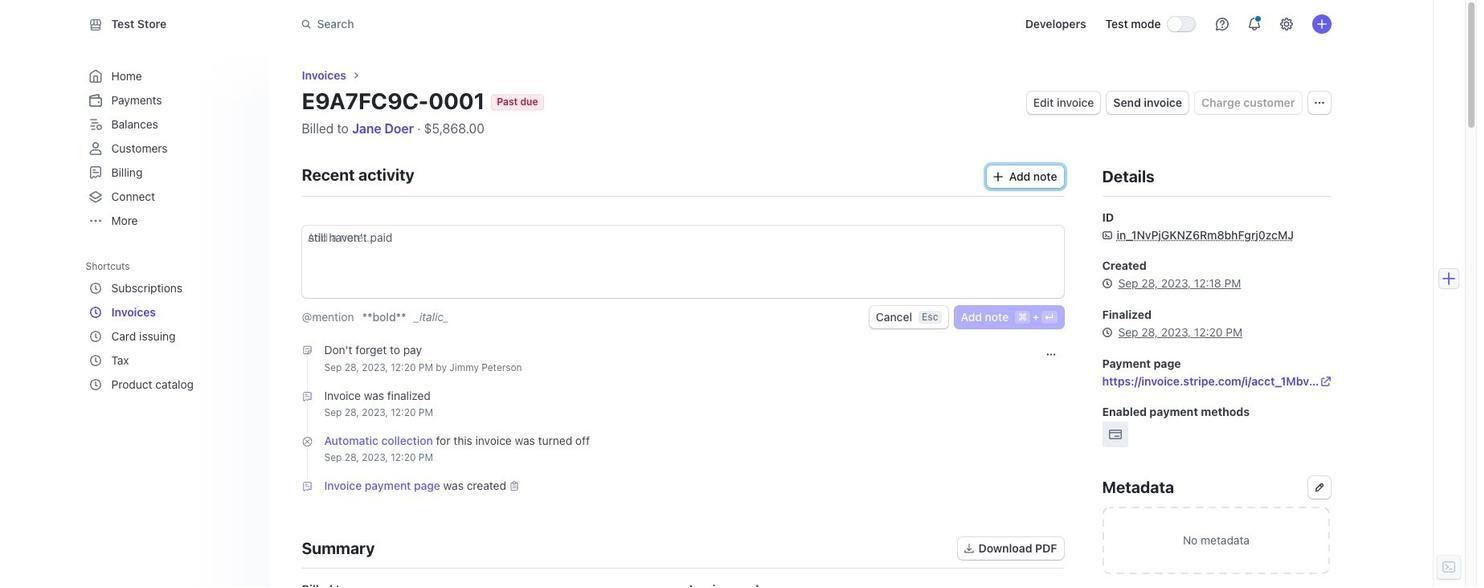 Task type: describe. For each thing, give the bounding box(es) containing it.
Test mode checkbox
[[1168, 17, 1195, 31]]

1 shortcuts element from the top
[[86, 255, 256, 397]]

notifications image
[[1248, 18, 1261, 31]]

settings image
[[1280, 18, 1293, 31]]

manage shortcuts image
[[240, 261, 250, 271]]

core navigation links element
[[86, 64, 253, 233]]

Search text field
[[291, 9, 745, 39]]

0 vertical spatial svg image
[[993, 172, 1003, 182]]



Task type: vqa. For each thing, say whether or not it's contained in the screenshot.
Test mode checkbox
yes



Task type: locate. For each thing, give the bounding box(es) containing it.
shortcuts element
[[86, 255, 256, 397], [86, 277, 253, 397]]

0 horizontal spatial svg image
[[993, 172, 1003, 182]]

1 vertical spatial svg image
[[1046, 350, 1056, 360]]

help image
[[1216, 18, 1229, 31]]

1 horizontal spatial svg image
[[1046, 350, 1056, 360]]

svg image
[[993, 172, 1003, 182], [1046, 350, 1056, 360]]

2 shortcuts element from the top
[[86, 277, 253, 397]]

None search field
[[291, 9, 745, 39]]

None field
[[308, 229, 1058, 247]]



